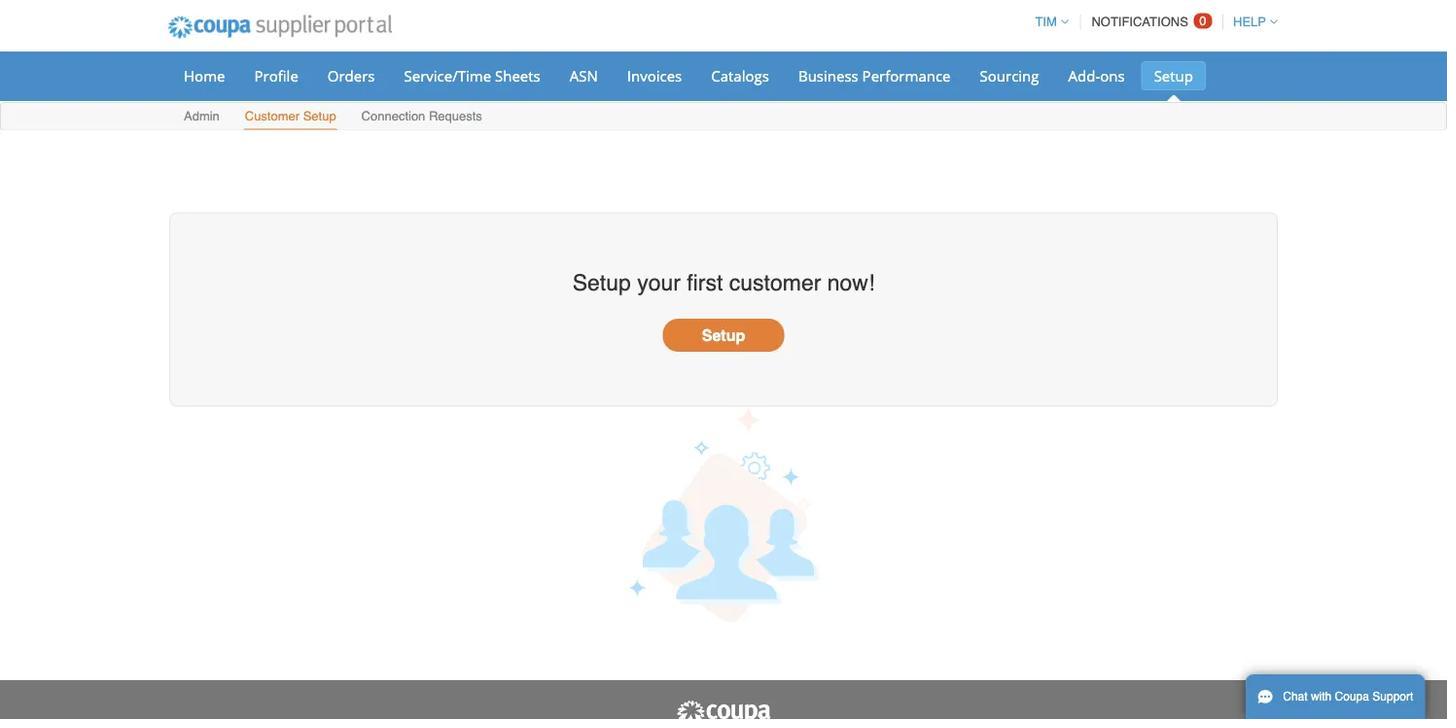 Task type: vqa. For each thing, say whether or not it's contained in the screenshot.
'ESG'
no



Task type: describe. For each thing, give the bounding box(es) containing it.
asn
[[570, 66, 598, 86]]

notifications
[[1092, 15, 1189, 29]]

1 horizontal spatial coupa supplier portal image
[[675, 700, 772, 720]]

now!
[[828, 271, 875, 296]]

catalogs
[[711, 66, 769, 86]]

orders link
[[315, 61, 388, 90]]

admin link
[[183, 105, 221, 130]]

customer setup link
[[244, 105, 337, 130]]

setup your first customer now!
[[573, 271, 875, 296]]

setup inside setup "link"
[[1154, 66, 1194, 86]]

profile
[[254, 66, 298, 86]]

coupa
[[1335, 691, 1370, 704]]

help link
[[1225, 15, 1278, 29]]

chat with coupa support button
[[1246, 675, 1426, 720]]

with
[[1311, 691, 1332, 704]]

first
[[687, 271, 723, 296]]

profile link
[[242, 61, 311, 90]]

connection requests link
[[361, 105, 483, 130]]

customer
[[729, 271, 821, 296]]

performance
[[863, 66, 951, 86]]

catalogs link
[[699, 61, 782, 90]]

customer setup
[[245, 109, 336, 124]]

setup inside setup button
[[702, 326, 745, 344]]

customer
[[245, 109, 300, 124]]

setup inside customer setup link
[[303, 109, 336, 124]]

add-ons
[[1069, 66, 1125, 86]]

setup button
[[663, 319, 785, 352]]

invoices
[[627, 66, 682, 86]]



Task type: locate. For each thing, give the bounding box(es) containing it.
tim
[[1035, 15, 1057, 29]]

your
[[637, 271, 681, 296]]

navigation
[[1027, 3, 1278, 41]]

service/time
[[404, 66, 491, 86]]

sourcing link
[[968, 61, 1052, 90]]

0
[[1200, 14, 1207, 28]]

home link
[[171, 61, 238, 90]]

coupa supplier portal image
[[155, 3, 405, 52], [675, 700, 772, 720]]

add-ons link
[[1056, 61, 1138, 90]]

invoices link
[[615, 61, 695, 90]]

service/time sheets link
[[392, 61, 553, 90]]

admin
[[184, 109, 220, 124]]

ons
[[1101, 66, 1125, 86]]

tim link
[[1027, 15, 1069, 29]]

service/time sheets
[[404, 66, 541, 86]]

sheets
[[495, 66, 541, 86]]

connection requests
[[361, 109, 482, 124]]

help
[[1234, 15, 1267, 29]]

setup link
[[1142, 61, 1206, 90]]

business performance link
[[786, 61, 964, 90]]

support
[[1373, 691, 1414, 704]]

setup left your
[[573, 271, 631, 296]]

setup down setup your first customer now!
[[702, 326, 745, 344]]

0 vertical spatial coupa supplier portal image
[[155, 3, 405, 52]]

setup
[[1154, 66, 1194, 86], [303, 109, 336, 124], [573, 271, 631, 296], [702, 326, 745, 344]]

setup right customer
[[303, 109, 336, 124]]

sourcing
[[980, 66, 1040, 86]]

add-
[[1069, 66, 1101, 86]]

home
[[184, 66, 225, 86]]

setup down notifications 0
[[1154, 66, 1194, 86]]

orders
[[328, 66, 375, 86]]

navigation containing notifications 0
[[1027, 3, 1278, 41]]

business performance
[[799, 66, 951, 86]]

connection
[[361, 109, 425, 124]]

1 vertical spatial coupa supplier portal image
[[675, 700, 772, 720]]

0 horizontal spatial coupa supplier portal image
[[155, 3, 405, 52]]

notifications 0
[[1092, 14, 1207, 29]]

requests
[[429, 109, 482, 124]]

chat
[[1283, 691, 1308, 704]]

chat with coupa support
[[1283, 691, 1414, 704]]

asn link
[[557, 61, 611, 90]]

business
[[799, 66, 859, 86]]



